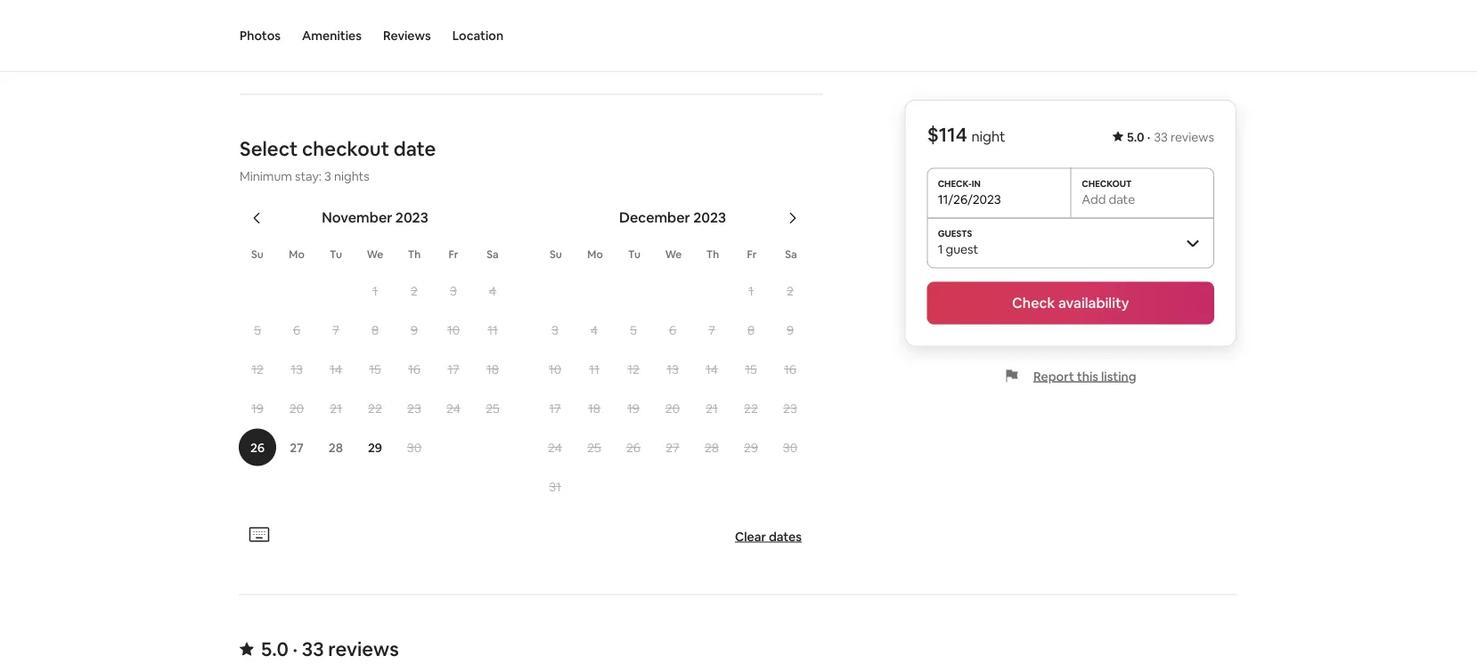 Task type: describe. For each thing, give the bounding box(es) containing it.
1 6 button from the left
[[277, 311, 316, 349]]

availability
[[1059, 294, 1130, 312]]

27 for second the 27 button from right
[[290, 440, 304, 456]]

1 vertical spatial 4 button
[[575, 311, 614, 349]]

0 horizontal spatial 10 button
[[434, 311, 473, 349]]

1 13 button from the left
[[277, 351, 316, 388]]

1 horizontal spatial reviews
[[1171, 129, 1215, 145]]

1 26 button from the left
[[238, 429, 277, 467]]

1 vertical spatial 25 button
[[575, 429, 614, 467]]

2 21 button from the left
[[692, 390, 732, 427]]

2023 for december 2023
[[694, 209, 726, 227]]

1 21 button from the left
[[316, 390, 356, 427]]

0 horizontal spatial 3 button
[[434, 272, 473, 310]]

2 13 button from the left
[[653, 351, 692, 388]]

clear dates
[[735, 529, 802, 545]]

2023 for november 2023
[[396, 209, 428, 227]]

check availability
[[1012, 294, 1130, 312]]

2 29 button from the left
[[732, 429, 771, 467]]

1 vertical spatial 18
[[588, 401, 601, 417]]

1 vertical spatial 17 button
[[536, 390, 575, 427]]

1 vertical spatial 10 button
[[536, 351, 575, 388]]

1 vertical spatial 3 button
[[536, 311, 575, 349]]

1 horizontal spatial 5.0 · 33 reviews
[[1127, 129, 1215, 145]]

2 16 button from the left
[[771, 351, 810, 388]]

2 26 button from the left
[[614, 429, 653, 467]]

1 horizontal spatial 10
[[549, 361, 562, 377]]

night
[[972, 127, 1006, 146]]

reviews button
[[383, 0, 431, 71]]

2 7 button from the left
[[692, 311, 732, 349]]

1 button for november 2023
[[356, 272, 395, 310]]

1 horizontal spatial 5.0
[[1127, 129, 1145, 145]]

2 button for december 2023
[[771, 272, 810, 310]]

2 21 from the left
[[706, 401, 718, 417]]

amenities
[[302, 28, 362, 44]]

1 28 from the left
[[329, 440, 343, 456]]

27 for 1st the 27 button from right
[[666, 440, 680, 456]]

1 sa from the left
[[487, 247, 499, 261]]

1 19 button from the left
[[238, 390, 277, 427]]

1 tu from the left
[[330, 247, 342, 261]]

0 horizontal spatial 24 button
[[434, 390, 473, 427]]

0 horizontal spatial 17 button
[[434, 351, 473, 388]]

1 9 button from the left
[[395, 311, 434, 349]]

2 28 from the left
[[705, 440, 719, 456]]

1 23 from the left
[[407, 401, 421, 417]]

1 vertical spatial 5.0 · 33 reviews
[[261, 637, 399, 663]]

2 29 from the left
[[744, 440, 758, 456]]

1 29 from the left
[[368, 440, 382, 456]]

0 vertical spatial 11 button
[[473, 311, 512, 349]]

14 for 2nd 14 'button' from right
[[330, 361, 342, 377]]

report this listing
[[1034, 369, 1137, 385]]

2 28 button from the left
[[692, 429, 732, 467]]

30 for 2nd 30 button from left
[[783, 440, 798, 456]]

amenities button
[[302, 0, 362, 71]]

1 fr from the left
[[449, 247, 458, 261]]

2 30 button from the left
[[771, 429, 810, 467]]

dates
[[769, 529, 802, 545]]

check availability button
[[927, 282, 1215, 325]]

0 vertical spatial 33
[[1154, 129, 1168, 145]]

1 20 from the left
[[289, 401, 304, 417]]

1 inside dropdown button
[[938, 241, 943, 257]]

0 horizontal spatial 18 button
[[473, 351, 512, 388]]

19 for second 19 button from right
[[251, 401, 264, 417]]

clear dates button
[[728, 522, 809, 552]]

0 horizontal spatial 11
[[488, 322, 498, 338]]

2 th from the left
[[706, 247, 719, 261]]

1 22 from the left
[[368, 401, 382, 417]]

2 9 button from the left
[[771, 311, 810, 349]]

25 for the leftmost 25 button
[[486, 401, 500, 417]]

1 vertical spatial 11 button
[[575, 351, 614, 388]]

1 13 from the left
[[291, 361, 303, 377]]

1 23 button from the left
[[395, 390, 434, 427]]

2 horizontal spatial 3
[[552, 322, 559, 338]]

31 button
[[536, 468, 575, 506]]

this
[[1077, 369, 1099, 385]]

0 horizontal spatial 25 button
[[473, 390, 512, 427]]

1 for december 2023
[[749, 283, 754, 299]]

0 vertical spatial 18
[[487, 361, 499, 377]]

2 for november 2023
[[411, 283, 418, 299]]

clear
[[735, 529, 766, 545]]

1 su from the left
[[251, 247, 264, 261]]

1 20 button from the left
[[277, 390, 316, 427]]

2 8 button from the left
[[732, 311, 771, 349]]

1 button for december 2023
[[732, 272, 771, 310]]

add date
[[1082, 191, 1136, 207]]

date inside select checkout date minimum stay: 3 nights
[[394, 136, 436, 162]]

1 15 from the left
[[369, 361, 381, 377]]

2 12 button from the left
[[614, 351, 653, 388]]

1 th from the left
[[408, 247, 421, 261]]

1 guest
[[938, 241, 979, 257]]

1 7 from the left
[[333, 322, 339, 338]]

check
[[1012, 294, 1056, 312]]

1 21 from the left
[[330, 401, 342, 417]]

1 vertical spatial 24 button
[[536, 429, 575, 467]]

1 5 button from the left
[[238, 311, 277, 349]]

6 for 2nd 6 button from the right
[[293, 322, 300, 338]]

2 su from the left
[[550, 247, 562, 261]]

2 23 button from the left
[[771, 390, 810, 427]]

1 vertical spatial 33
[[302, 637, 324, 663]]

select checkout date minimum stay: 3 nights
[[240, 136, 436, 184]]

reviews
[[383, 28, 431, 44]]

1 horizontal spatial ·
[[1148, 129, 1151, 145]]

1 guest button
[[927, 218, 1215, 268]]

1 we from the left
[[367, 247, 383, 261]]

2 15 button from the left
[[732, 351, 771, 388]]

2 5 from the left
[[630, 322, 637, 338]]

2 27 button from the left
[[653, 429, 692, 467]]

1 vertical spatial 3
[[450, 283, 457, 299]]

8 for 1st 8 button
[[372, 322, 379, 338]]

16 for 1st 16 button
[[408, 361, 421, 377]]

2 13 from the left
[[667, 361, 679, 377]]

location
[[452, 28, 504, 44]]

1 for november 2023
[[373, 283, 378, 299]]



Task type: vqa. For each thing, say whether or not it's contained in the screenshot.
CALENDAR link at top
no



Task type: locate. For each thing, give the bounding box(es) containing it.
2 22 from the left
[[744, 401, 758, 417]]

1 horizontal spatial th
[[706, 247, 719, 261]]

23 button
[[395, 390, 434, 427], [771, 390, 810, 427]]

december
[[619, 209, 691, 227]]

1 27 from the left
[[290, 440, 304, 456]]

we down november 2023
[[367, 247, 383, 261]]

1 8 from the left
[[372, 322, 379, 338]]

$114 night
[[927, 122, 1006, 147]]

27 button
[[277, 429, 316, 467], [653, 429, 692, 467]]

1 horizontal spatial 2023
[[694, 209, 726, 227]]

1 2 from the left
[[411, 283, 418, 299]]

13
[[291, 361, 303, 377], [667, 361, 679, 377]]

1 14 button from the left
[[316, 351, 356, 388]]

1 horizontal spatial 20
[[666, 401, 680, 417]]

25 button
[[473, 390, 512, 427], [575, 429, 614, 467]]

2 2023 from the left
[[694, 209, 726, 227]]

2 14 from the left
[[706, 361, 718, 377]]

1 horizontal spatial 27
[[666, 440, 680, 456]]

date right add
[[1109, 191, 1136, 207]]

1 horizontal spatial 17 button
[[536, 390, 575, 427]]

8 for first 8 button from the right
[[748, 322, 755, 338]]

11 button
[[473, 311, 512, 349], [575, 351, 614, 388]]

0 horizontal spatial fr
[[449, 247, 458, 261]]

1 horizontal spatial 30 button
[[771, 429, 810, 467]]

33
[[1154, 129, 1168, 145], [302, 637, 324, 663]]

tu down "december"
[[628, 247, 641, 261]]

1 horizontal spatial 28
[[705, 440, 719, 456]]

0 horizontal spatial sa
[[487, 247, 499, 261]]

1 7 button from the left
[[316, 311, 356, 349]]

0 vertical spatial reviews
[[1171, 129, 1215, 145]]

1
[[938, 241, 943, 257], [373, 283, 378, 299], [749, 283, 754, 299]]

24 button
[[434, 390, 473, 427], [536, 429, 575, 467]]

2 button
[[395, 272, 434, 310], [771, 272, 810, 310]]

0 vertical spatial 25 button
[[473, 390, 512, 427]]

·
[[1148, 129, 1151, 145], [293, 637, 298, 663]]

2 20 from the left
[[666, 401, 680, 417]]

9
[[411, 322, 418, 338], [787, 322, 794, 338]]

2 vertical spatial 3
[[552, 322, 559, 338]]

0 horizontal spatial 19 button
[[238, 390, 277, 427]]

17 button
[[434, 351, 473, 388], [536, 390, 575, 427]]

0 vertical spatial 3
[[324, 168, 331, 184]]

mo
[[289, 247, 305, 261], [588, 247, 603, 261]]

2 20 button from the left
[[653, 390, 692, 427]]

reviews
[[1171, 129, 1215, 145], [328, 637, 399, 663]]

1 horizontal spatial 15 button
[[732, 351, 771, 388]]

0 horizontal spatial 12 button
[[238, 351, 277, 388]]

12 button
[[238, 351, 277, 388], [614, 351, 653, 388]]

photos
[[240, 28, 281, 44]]

1 vertical spatial reviews
[[328, 637, 399, 663]]

9 button
[[395, 311, 434, 349], [771, 311, 810, 349]]

1 horizontal spatial 22 button
[[732, 390, 771, 427]]

0 horizontal spatial 2023
[[396, 209, 428, 227]]

13 button
[[277, 351, 316, 388], [653, 351, 692, 388]]

1 30 from the left
[[407, 440, 422, 456]]

1 horizontal spatial 25
[[587, 440, 601, 456]]

2 1 button from the left
[[732, 272, 771, 310]]

1 2 button from the left
[[395, 272, 434, 310]]

1 26 from the left
[[250, 440, 265, 456]]

7 button
[[316, 311, 356, 349], [692, 311, 732, 349]]

1 horizontal spatial 20 button
[[653, 390, 692, 427]]

22
[[368, 401, 382, 417], [744, 401, 758, 417]]

we down december 2023
[[665, 247, 682, 261]]

11/26/2023
[[938, 191, 1001, 207]]

8 button
[[356, 311, 395, 349], [732, 311, 771, 349]]

1 horizontal spatial 13 button
[[653, 351, 692, 388]]

1 vertical spatial 4
[[591, 322, 598, 338]]

4 button
[[473, 272, 512, 310], [575, 311, 614, 349]]

1 horizontal spatial 6
[[669, 322, 676, 338]]

2 2 from the left
[[787, 283, 794, 299]]

1 27 button from the left
[[277, 429, 316, 467]]

2 we from the left
[[665, 247, 682, 261]]

9 for first 9 button
[[411, 322, 418, 338]]

1 horizontal spatial 5 button
[[614, 311, 653, 349]]

2 sa from the left
[[785, 247, 797, 261]]

0 horizontal spatial 28
[[329, 440, 343, 456]]

1 12 button from the left
[[238, 351, 277, 388]]

1 16 button from the left
[[395, 351, 434, 388]]

december 2023
[[619, 209, 726, 227]]

1 1 button from the left
[[356, 272, 395, 310]]

1 6 from the left
[[293, 322, 300, 338]]

1 8 button from the left
[[356, 311, 395, 349]]

report this listing button
[[1005, 369, 1137, 385]]

2 6 button from the left
[[653, 311, 692, 349]]

2 mo from the left
[[588, 247, 603, 261]]

4 for the leftmost '4' button
[[489, 283, 496, 299]]

0 vertical spatial 17 button
[[434, 351, 473, 388]]

15 button
[[356, 351, 395, 388], [732, 351, 771, 388]]

0 horizontal spatial 8 button
[[356, 311, 395, 349]]

location button
[[452, 0, 504, 71]]

2 12 from the left
[[628, 361, 640, 377]]

1 14 from the left
[[330, 361, 342, 377]]

2 for december 2023
[[787, 283, 794, 299]]

date
[[394, 136, 436, 162], [1109, 191, 1136, 207]]

1 horizontal spatial 23 button
[[771, 390, 810, 427]]

16 for second 16 button from the left
[[784, 361, 797, 377]]

1 5 from the left
[[254, 322, 261, 338]]

november 2023
[[322, 209, 428, 227]]

1 horizontal spatial 12
[[628, 361, 640, 377]]

2 22 button from the left
[[732, 390, 771, 427]]

0 horizontal spatial 16
[[408, 361, 421, 377]]

1 horizontal spatial 24
[[548, 440, 562, 456]]

19
[[251, 401, 264, 417], [627, 401, 640, 417]]

2 19 from the left
[[627, 401, 640, 417]]

0 horizontal spatial 6 button
[[277, 311, 316, 349]]

th down december 2023
[[706, 247, 719, 261]]

21 button
[[316, 390, 356, 427], [692, 390, 732, 427]]

select
[[240, 136, 298, 162]]

5
[[254, 322, 261, 338], [630, 322, 637, 338]]

date right the checkout
[[394, 136, 436, 162]]

su
[[251, 247, 264, 261], [550, 247, 562, 261]]

2 30 from the left
[[783, 440, 798, 456]]

minimum
[[240, 168, 292, 184]]

0 horizontal spatial 3
[[324, 168, 331, 184]]

1 horizontal spatial 16
[[784, 361, 797, 377]]

0 horizontal spatial we
[[367, 247, 383, 261]]

2 tu from the left
[[628, 247, 641, 261]]

5.0 · 33 reviews
[[1127, 129, 1215, 145], [261, 637, 399, 663]]

12 for 1st 12 button
[[251, 361, 264, 377]]

30 for second 30 button from right
[[407, 440, 422, 456]]

report
[[1034, 369, 1075, 385]]

1 vertical spatial 25
[[587, 440, 601, 456]]

24 for 24 button to the left
[[447, 401, 461, 417]]

1 9 from the left
[[411, 322, 418, 338]]

12
[[251, 361, 264, 377], [628, 361, 640, 377]]

1 horizontal spatial 8
[[748, 322, 755, 338]]

30 button
[[395, 429, 434, 467], [771, 429, 810, 467]]

1 horizontal spatial 7 button
[[692, 311, 732, 349]]

2 button for november 2023
[[395, 272, 434, 310]]

1 30 button from the left
[[395, 429, 434, 467]]

1 horizontal spatial 21
[[706, 401, 718, 417]]

1 horizontal spatial mo
[[588, 247, 603, 261]]

14 button
[[316, 351, 356, 388], [692, 351, 732, 388]]

0 horizontal spatial 5.0
[[261, 637, 289, 663]]

1 horizontal spatial 15
[[745, 361, 757, 377]]

0 horizontal spatial reviews
[[328, 637, 399, 663]]

10 button
[[434, 311, 473, 349], [536, 351, 575, 388]]

9 for 1st 9 button from right
[[787, 322, 794, 338]]

1 horizontal spatial 13
[[667, 361, 679, 377]]

1 horizontal spatial 6 button
[[653, 311, 692, 349]]

1 horizontal spatial 29
[[744, 440, 758, 456]]

listing
[[1101, 369, 1137, 385]]

0 horizontal spatial mo
[[289, 247, 305, 261]]

20
[[289, 401, 304, 417], [666, 401, 680, 417]]

8
[[372, 322, 379, 338], [748, 322, 755, 338]]

3
[[324, 168, 331, 184], [450, 283, 457, 299], [552, 322, 559, 338]]

2 19 button from the left
[[614, 390, 653, 427]]

0 horizontal spatial 12
[[251, 361, 264, 377]]

2 16 from the left
[[784, 361, 797, 377]]

6 for second 6 button from the left
[[669, 322, 676, 338]]

1 horizontal spatial we
[[665, 247, 682, 261]]

0 horizontal spatial 1 button
[[356, 272, 395, 310]]

1 22 button from the left
[[356, 390, 395, 427]]

1 16 from the left
[[408, 361, 421, 377]]

2 27 from the left
[[666, 440, 680, 456]]

26 button
[[238, 429, 277, 467], [614, 429, 653, 467]]

0 horizontal spatial 5 button
[[238, 311, 277, 349]]

sa
[[487, 247, 499, 261], [785, 247, 797, 261]]

2 7 from the left
[[709, 322, 715, 338]]

1 29 button from the left
[[356, 429, 395, 467]]

1 vertical spatial date
[[1109, 191, 1136, 207]]

0 horizontal spatial 26
[[250, 440, 265, 456]]

18 button
[[473, 351, 512, 388], [575, 390, 614, 427]]

1 28 button from the left
[[316, 429, 356, 467]]

2 fr from the left
[[747, 247, 757, 261]]

2 23 from the left
[[783, 401, 798, 417]]

27
[[290, 440, 304, 456], [666, 440, 680, 456]]

5.0
[[1127, 129, 1145, 145], [261, 637, 289, 663]]

26
[[250, 440, 265, 456], [626, 440, 641, 456]]

24
[[447, 401, 461, 417], [548, 440, 562, 456]]

$114
[[927, 122, 968, 147]]

0 horizontal spatial 4 button
[[473, 272, 512, 310]]

1 horizontal spatial 16 button
[[771, 351, 810, 388]]

2 26 from the left
[[626, 440, 641, 456]]

nights
[[334, 168, 370, 184]]

4 for bottommost '4' button
[[591, 322, 598, 338]]

november
[[322, 209, 393, 227]]

0 horizontal spatial 30
[[407, 440, 422, 456]]

1 horizontal spatial 2 button
[[771, 272, 810, 310]]

2023
[[396, 209, 428, 227], [694, 209, 726, 227]]

1 horizontal spatial 11
[[589, 361, 600, 377]]

2 2 button from the left
[[771, 272, 810, 310]]

stay:
[[295, 168, 322, 184]]

1 12 from the left
[[251, 361, 264, 377]]

17
[[448, 361, 460, 377], [549, 401, 561, 417]]

tu
[[330, 247, 342, 261], [628, 247, 641, 261]]

0 horizontal spatial 15 button
[[356, 351, 395, 388]]

0 horizontal spatial 23 button
[[395, 390, 434, 427]]

guest
[[946, 241, 979, 257]]

18
[[487, 361, 499, 377], [588, 401, 601, 417]]

0 horizontal spatial 5.0 · 33 reviews
[[261, 637, 399, 663]]

1 horizontal spatial 21 button
[[692, 390, 732, 427]]

1 horizontal spatial 24 button
[[536, 429, 575, 467]]

0 horizontal spatial 27
[[290, 440, 304, 456]]

2023 right november
[[396, 209, 428, 227]]

17 for 17 button to the bottom
[[549, 401, 561, 417]]

25 for bottommost 25 button
[[587, 440, 601, 456]]

0 horizontal spatial 10
[[447, 322, 460, 338]]

12 for 2nd 12 button
[[628, 361, 640, 377]]

14 for first 14 'button' from the right
[[706, 361, 718, 377]]

17 for the left 17 button
[[448, 361, 460, 377]]

5 button
[[238, 311, 277, 349], [614, 311, 653, 349]]

show all 45 amenities
[[261, 20, 404, 39]]

th
[[408, 247, 421, 261], [706, 247, 719, 261]]

1 mo from the left
[[289, 247, 305, 261]]

1 2023 from the left
[[396, 209, 428, 227]]

20 button
[[277, 390, 316, 427], [653, 390, 692, 427]]

0 vertical spatial ·
[[1148, 129, 1151, 145]]

0 horizontal spatial 7
[[333, 322, 339, 338]]

2 14 button from the left
[[692, 351, 732, 388]]

2
[[411, 283, 418, 299], [787, 283, 794, 299]]

1 horizontal spatial 3
[[450, 283, 457, 299]]

0 horizontal spatial 19
[[251, 401, 264, 417]]

7
[[333, 322, 339, 338], [709, 322, 715, 338]]

28
[[329, 440, 343, 456], [705, 440, 719, 456]]

2 8 from the left
[[748, 322, 755, 338]]

1 horizontal spatial 4
[[591, 322, 598, 338]]

0 horizontal spatial 8
[[372, 322, 379, 338]]

14
[[330, 361, 342, 377], [706, 361, 718, 377]]

all
[[301, 20, 316, 39]]

45
[[319, 20, 335, 39]]

0 horizontal spatial ·
[[293, 637, 298, 663]]

show
[[261, 20, 298, 39]]

0 horizontal spatial 14 button
[[316, 351, 356, 388]]

1 horizontal spatial 10 button
[[536, 351, 575, 388]]

1 horizontal spatial 3 button
[[536, 311, 575, 349]]

1 19 from the left
[[251, 401, 264, 417]]

19 button
[[238, 390, 277, 427], [614, 390, 653, 427]]

fr
[[449, 247, 458, 261], [747, 247, 757, 261]]

1 vertical spatial 11
[[589, 361, 600, 377]]

th down november 2023
[[408, 247, 421, 261]]

amenities
[[338, 20, 404, 39]]

1 horizontal spatial 29 button
[[732, 429, 771, 467]]

1 horizontal spatial 19
[[627, 401, 640, 417]]

2 6 from the left
[[669, 322, 676, 338]]

1 horizontal spatial 12 button
[[614, 351, 653, 388]]

1 vertical spatial 18 button
[[575, 390, 614, 427]]

30
[[407, 440, 422, 456], [783, 440, 798, 456]]

0 horizontal spatial 5
[[254, 322, 261, 338]]

show all 45 amenities button
[[240, 8, 425, 51]]

0 horizontal spatial 2 button
[[395, 272, 434, 310]]

2 5 button from the left
[[614, 311, 653, 349]]

2 15 from the left
[[745, 361, 757, 377]]

0 horizontal spatial 20
[[289, 401, 304, 417]]

19 for 1st 19 button from right
[[627, 401, 640, 417]]

calendar application
[[218, 189, 1421, 522]]

0 horizontal spatial date
[[394, 136, 436, 162]]

1 button
[[356, 272, 395, 310], [732, 272, 771, 310]]

1 horizontal spatial tu
[[628, 247, 641, 261]]

29
[[368, 440, 382, 456], [744, 440, 758, 456]]

24 for bottom 24 button
[[548, 440, 562, 456]]

1 15 button from the left
[[356, 351, 395, 388]]

checkout
[[302, 136, 390, 162]]

10
[[447, 322, 460, 338], [549, 361, 562, 377]]

31
[[549, 479, 561, 495]]

photos button
[[240, 0, 281, 71]]

add
[[1082, 191, 1106, 207]]

1 vertical spatial 5.0
[[261, 637, 289, 663]]

1 horizontal spatial 1
[[749, 283, 754, 299]]

15
[[369, 361, 381, 377], [745, 361, 757, 377]]

3 inside select checkout date minimum stay: 3 nights
[[324, 168, 331, 184]]

2 9 from the left
[[787, 322, 794, 338]]

tu down november
[[330, 247, 342, 261]]

2023 right "december"
[[694, 209, 726, 227]]

16 button
[[395, 351, 434, 388], [771, 351, 810, 388]]



